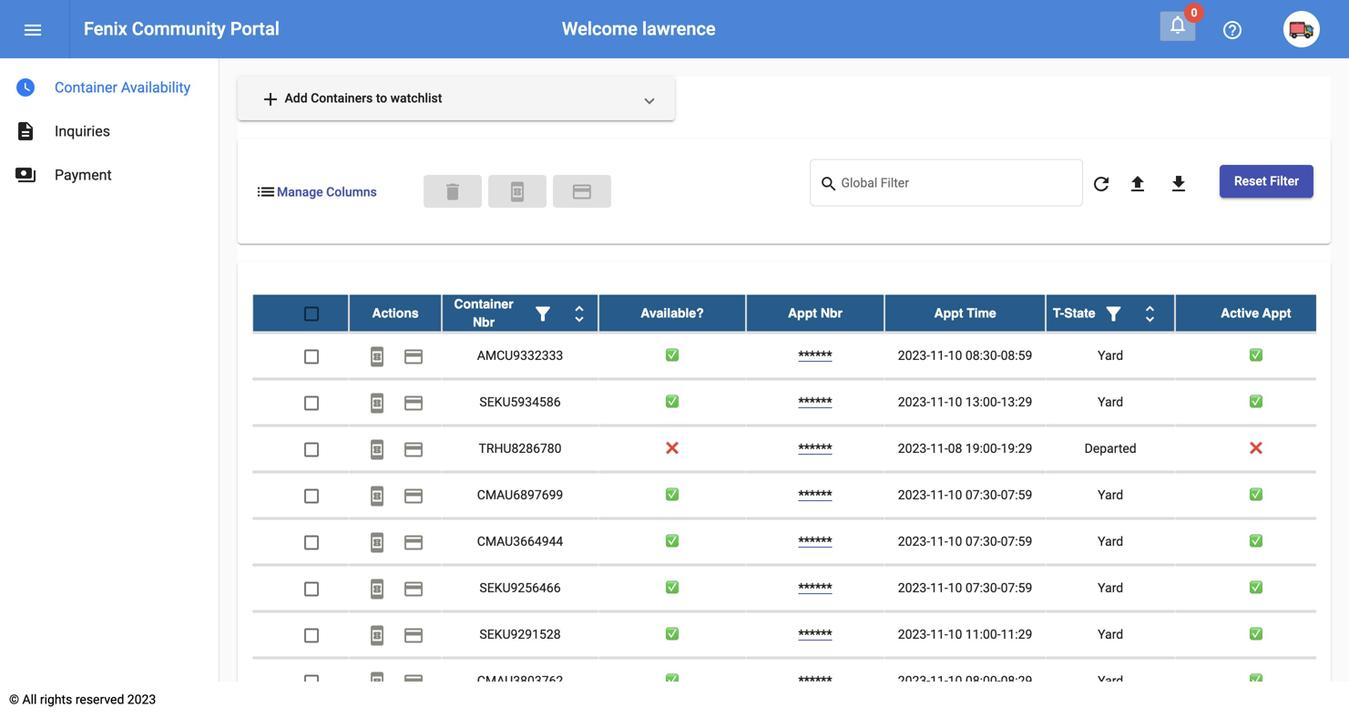 Task type: vqa. For each thing, say whether or not it's contained in the screenshot.


Task type: locate. For each thing, give the bounding box(es) containing it.
1 11:00- from the top
[[966, 302, 1001, 317]]

time
[[967, 306, 997, 320]]

grid
[[252, 287, 1338, 705]]

1 horizontal spatial column header
[[1047, 295, 1176, 331]]

2 column header from the left
[[1047, 295, 1176, 331]]

payment button for seku9256466
[[396, 570, 432, 607]]

unfold_more right cmau9411199 at the left
[[569, 303, 591, 325]]

11:00- for cmau9411199
[[966, 302, 1001, 317]]

payment button for cmau9411199
[[396, 291, 432, 328]]

actions
[[372, 306, 419, 320]]

book_online for amcu9332333
[[366, 346, 388, 368]]

2 unfold_more from the left
[[1140, 303, 1162, 325]]

3 07:59 from the top
[[1001, 581, 1033, 596]]

9 2023- from the top
[[899, 674, 931, 689]]

11:00- for seku9291528
[[966, 627, 1001, 642]]

9 ****** from the top
[[799, 674, 833, 689]]

1 vertical spatial container
[[454, 297, 514, 311]]

******
[[799, 302, 833, 317], [799, 348, 833, 363], [799, 395, 833, 410], [799, 441, 833, 456], [799, 488, 833, 503], [799, 534, 833, 549], [799, 581, 833, 596], [799, 627, 833, 642], [799, 674, 833, 689]]

7 2023- from the top
[[899, 581, 931, 596]]

2023-11-10 11:00-11:29
[[899, 302, 1033, 317], [899, 627, 1033, 642]]

2 yard from the top
[[1099, 348, 1124, 363]]

no color image containing description
[[15, 120, 36, 142]]

no color image containing payments
[[15, 164, 36, 186]]

2 2023-11-10 11:00-11:29 from the top
[[899, 627, 1033, 642]]

no color image containing help_outline
[[1222, 19, 1244, 41]]

payment for seku9291528
[[403, 625, 425, 647]]

11:00- up '08:00-'
[[966, 627, 1001, 642]]

delete image
[[442, 181, 464, 203]]

payments
[[15, 164, 36, 186]]

2 11:29 from the top
[[1001, 627, 1033, 642]]

2 appt from the left
[[935, 306, 964, 320]]

6 11- from the top
[[931, 534, 949, 549]]

****** for cmau3664944
[[799, 534, 833, 549]]

container inside navigation
[[55, 79, 117, 96]]

0 vertical spatial 11:29
[[1001, 302, 1033, 317]]

8 ****** link from the top
[[799, 627, 833, 642]]

book_online button for cmau9411199
[[359, 291, 396, 328]]

1 column header from the left
[[442, 295, 599, 331]]

1 vertical spatial 11:29
[[1001, 627, 1033, 642]]

filter_alt button for t-state
[[1096, 295, 1133, 331]]

6 yard from the top
[[1099, 581, 1124, 596]]

description
[[15, 120, 36, 142]]

book_online button for amcu9332333
[[359, 338, 396, 374]]

active
[[1222, 306, 1260, 320]]

book_online button
[[489, 175, 547, 208], [359, 291, 396, 328], [359, 338, 396, 374], [359, 384, 396, 421], [359, 431, 396, 467], [359, 477, 396, 514], [359, 524, 396, 560], [359, 570, 396, 607], [359, 617, 396, 653], [359, 663, 396, 700]]

yard for seku9256466
[[1099, 581, 1124, 596]]

unfold_more button
[[561, 295, 598, 331], [1133, 295, 1169, 331]]

1 ****** link from the top
[[799, 302, 833, 317]]

7 ****** from the top
[[799, 581, 833, 596]]

active appt column header
[[1176, 295, 1338, 331]]

welcome lawrence
[[562, 18, 716, 40]]

0 horizontal spatial appt
[[789, 306, 818, 320]]

unfold_more button right t-state filter_alt
[[1133, 295, 1169, 331]]

to
[[376, 91, 388, 106]]

5 ****** from the top
[[799, 488, 833, 503]]

0 horizontal spatial filter_alt button
[[525, 295, 561, 331]]

6 ****** from the top
[[799, 534, 833, 549]]

0 vertical spatial container
[[55, 79, 117, 96]]

1 10 from the top
[[949, 302, 963, 317]]

2023-11-10 07:30-07:59 for cmau6897699
[[899, 488, 1033, 503]]

book_online button for seku9291528
[[359, 617, 396, 653]]

2 11:00- from the top
[[966, 627, 1001, 642]]

yard for cmau6897699
[[1099, 488, 1124, 503]]

cmau3664944
[[477, 534, 564, 549]]

08:29
[[1001, 674, 1033, 689]]

yard for seku5934586
[[1099, 395, 1124, 410]]

2023-11-10 13:00-13:29
[[899, 395, 1033, 410]]

payment button for cmau3803762
[[396, 663, 432, 700]]

cmau9411199
[[477, 302, 564, 317]]

****** for amcu9332333
[[799, 348, 833, 363]]

©
[[9, 692, 19, 707]]

3 2023- from the top
[[899, 395, 931, 410]]

2 2023- from the top
[[899, 348, 931, 363]]

no color image containing add
[[260, 88, 282, 110]]

nbr inside column header
[[821, 306, 843, 320]]

container inside row
[[454, 297, 514, 311]]

2023- for cmau3803762
[[899, 674, 931, 689]]

containers
[[311, 91, 373, 106]]

11-
[[931, 302, 949, 317], [931, 348, 949, 363], [931, 395, 949, 410], [931, 441, 949, 456], [931, 488, 949, 503], [931, 534, 949, 549], [931, 581, 949, 596], [931, 627, 949, 642], [931, 674, 949, 689]]

container up inquiries
[[55, 79, 117, 96]]

5 2023- from the top
[[899, 488, 931, 503]]

refresh
[[1091, 173, 1113, 195]]

2 ****** link from the top
[[799, 348, 833, 363]]

no color image containing watch_later
[[15, 77, 36, 98]]

2 row from the top
[[252, 295, 1338, 332]]

2023- for seku9256466
[[899, 581, 931, 596]]

2 unfold_more button from the left
[[1133, 295, 1169, 331]]

filter_alt button right t-
[[1096, 295, 1133, 331]]

9 ****** link from the top
[[799, 674, 833, 689]]

delete button
[[424, 175, 482, 208]]

****** for seku5934586
[[799, 395, 833, 410]]

payment button for cmau6897699
[[396, 477, 432, 514]]

no color image inside file_download button
[[1169, 173, 1190, 195]]

appt for appt time
[[935, 306, 964, 320]]

3 ****** from the top
[[799, 395, 833, 410]]

0 vertical spatial 07:30-
[[966, 488, 1001, 503]]

07:30- for cmau6897699
[[966, 488, 1001, 503]]

1 vertical spatial 2023-11-10 11:00-11:29
[[899, 627, 1033, 642]]

column header
[[442, 295, 599, 331], [1047, 295, 1176, 331]]

2 10 from the top
[[949, 348, 963, 363]]

book_online button for cmau3664944
[[359, 524, 396, 560]]

11- for amcu9332333
[[931, 348, 949, 363]]

2023-
[[899, 302, 931, 317], [899, 348, 931, 363], [899, 395, 931, 410], [899, 441, 931, 456], [899, 488, 931, 503], [899, 534, 931, 549], [899, 581, 931, 596], [899, 627, 931, 642], [899, 674, 931, 689]]

2023- for seku5934586
[[899, 395, 931, 410]]

2023-11-10 11:00-11:29 up 2023-11-10 08:00-08:29
[[899, 627, 1033, 642]]

1 horizontal spatial ❌
[[1250, 441, 1263, 456]]

11- for seku9291528
[[931, 627, 949, 642]]

3 ****** link from the top
[[799, 395, 833, 410]]

5 ****** link from the top
[[799, 488, 833, 503]]

1 vertical spatial 07:59
[[1001, 534, 1033, 549]]

no color image
[[1222, 19, 1244, 41], [15, 77, 36, 98], [15, 164, 36, 186], [1169, 173, 1190, 195], [820, 174, 842, 196], [255, 181, 277, 203], [571, 181, 593, 203], [366, 299, 388, 321], [403, 299, 425, 321], [532, 303, 554, 325], [569, 303, 591, 325], [1103, 303, 1125, 325], [1140, 303, 1162, 325], [366, 346, 388, 368], [403, 392, 425, 414], [403, 439, 425, 461], [366, 485, 388, 507], [366, 532, 388, 554], [403, 532, 425, 554], [403, 578, 425, 600], [366, 625, 388, 647], [403, 625, 425, 647], [403, 671, 425, 693]]

7 10 from the top
[[949, 627, 963, 642]]

appt nbr
[[789, 306, 843, 320]]

****** link for cmau3664944
[[799, 534, 833, 549]]

appt time
[[935, 306, 997, 320]]

1 horizontal spatial unfold_more
[[1140, 303, 1162, 325]]

07:59 for seku9256466
[[1001, 581, 1033, 596]]

book_online
[[507, 181, 529, 203], [366, 299, 388, 321], [366, 346, 388, 368], [366, 392, 388, 414], [366, 439, 388, 461], [366, 485, 388, 507], [366, 532, 388, 554], [366, 578, 388, 600], [366, 625, 388, 647], [366, 671, 388, 693]]

filter_alt right state
[[1103, 303, 1125, 325]]

notifications_none button
[[1160, 11, 1197, 41]]

1 horizontal spatial filter_alt
[[1103, 303, 1125, 325]]

0 horizontal spatial unfold_more button
[[561, 295, 598, 331]]

08:30-
[[966, 348, 1001, 363]]

1 07:30- from the top
[[966, 488, 1001, 503]]

1 horizontal spatial nbr
[[821, 306, 843, 320]]

unfold_more button for t-state
[[1133, 295, 1169, 331]]

11:29 up 08:29
[[1001, 627, 1033, 642]]

filter_alt button
[[525, 295, 561, 331], [1096, 295, 1133, 331]]

1 appt from the left
[[789, 306, 818, 320]]

13:29
[[1001, 395, 1033, 410]]

1 ****** from the top
[[799, 302, 833, 317]]

payment for seku9256466
[[403, 578, 425, 600]]

****** for trhu8286780
[[799, 441, 833, 456]]

3 yard from the top
[[1099, 395, 1124, 410]]

navigation
[[0, 58, 219, 197]]

6 2023- from the top
[[899, 534, 931, 549]]

2023-11-10 07:30-07:59
[[899, 488, 1033, 503], [899, 534, 1033, 549], [899, 581, 1033, 596]]

8 2023- from the top
[[899, 627, 931, 642]]

all
[[22, 692, 37, 707]]

1 unfold_more from the left
[[569, 303, 591, 325]]

book_online for trhu8286780
[[366, 439, 388, 461]]

4 ****** from the top
[[799, 441, 833, 456]]

0 horizontal spatial filter_alt
[[532, 303, 554, 325]]

no color image containing menu
[[22, 19, 44, 41]]

1 filter_alt from the left
[[532, 303, 554, 325]]

0 horizontal spatial unfold_more
[[569, 303, 591, 325]]

10 for cmau3664944
[[949, 534, 963, 549]]

****** link for amcu9332333
[[799, 348, 833, 363]]

7 row from the top
[[252, 519, 1338, 566]]

2 2023-11-10 07:30-07:59 from the top
[[899, 534, 1033, 549]]

9 row from the top
[[252, 612, 1338, 659]]

2 vertical spatial 07:30-
[[966, 581, 1001, 596]]

payment
[[571, 181, 593, 203], [403, 299, 425, 321], [403, 346, 425, 368], [403, 392, 425, 414], [403, 439, 425, 461], [403, 485, 425, 507], [403, 532, 425, 554], [403, 578, 425, 600], [403, 625, 425, 647], [403, 671, 425, 693]]

book_online button for seku5934586
[[359, 384, 396, 421]]

yard for amcu9332333
[[1099, 348, 1124, 363]]

grid containing book_online
[[252, 287, 1338, 705]]

5 11- from the top
[[931, 488, 949, 503]]

****** link for trhu8286780
[[799, 441, 833, 456]]

1 ❌ from the left
[[666, 441, 679, 456]]

11:00-
[[966, 302, 1001, 317], [966, 627, 1001, 642]]

no color image containing notifications_none
[[1168, 14, 1190, 36]]

payment for seku5934586
[[403, 392, 425, 414]]

11- for trhu8286780
[[931, 441, 949, 456]]

11- for cmau6897699
[[931, 488, 949, 503]]

row
[[252, 287, 1338, 333], [252, 295, 1338, 332], [252, 333, 1338, 380], [252, 380, 1338, 426], [252, 426, 1338, 473], [252, 473, 1338, 519], [252, 519, 1338, 566], [252, 566, 1338, 612], [252, 612, 1338, 659], [252, 659, 1338, 705]]

1 vertical spatial 11:00-
[[966, 627, 1001, 642]]

1 11- from the top
[[931, 302, 949, 317]]

0 vertical spatial 2023-11-10 11:00-11:29
[[899, 302, 1033, 317]]

yard for cmau3803762
[[1099, 674, 1124, 689]]

unfold_more right t-state filter_alt
[[1140, 303, 1162, 325]]

07:59 for cmau3664944
[[1001, 534, 1033, 549]]

state
[[1065, 306, 1096, 320]]

0 vertical spatial 07:59
[[1001, 488, 1033, 503]]

3 07:30- from the top
[[966, 581, 1001, 596]]

filter_alt button for container nbr
[[525, 295, 561, 331]]

add add containers to watchlist
[[260, 88, 442, 110]]

appt nbr column header
[[747, 295, 885, 331]]

3 2023-11-10 07:30-07:59 from the top
[[899, 581, 1033, 596]]

****** for cmau3803762
[[799, 674, 833, 689]]

watch_later
[[15, 77, 36, 98]]

7 yard from the top
[[1099, 627, 1124, 642]]

4 yard from the top
[[1099, 488, 1124, 503]]

1 horizontal spatial appt
[[935, 306, 964, 320]]

no color image inside help_outline popup button
[[1222, 19, 1244, 41]]

2023-11-10 11:00-11:29 up 2023-11-10 08:30-08:59
[[899, 302, 1033, 317]]

help_outline
[[1222, 19, 1244, 41]]

appt for appt nbr
[[789, 306, 818, 320]]

unfold_more
[[569, 303, 591, 325], [1140, 303, 1162, 325]]

row containing filter_alt
[[252, 295, 1338, 332]]

****** link for seku9291528
[[799, 627, 833, 642]]

1 filter_alt button from the left
[[525, 295, 561, 331]]

no color image containing list
[[255, 181, 277, 203]]

no color image inside navigation
[[15, 120, 36, 142]]

0 vertical spatial 2023-11-10 07:30-07:59
[[899, 488, 1033, 503]]

11:00- up 08:30-
[[966, 302, 1001, 317]]

t-state filter_alt
[[1054, 303, 1125, 325]]

2 vertical spatial 07:59
[[1001, 581, 1033, 596]]

no color image inside the 'menu' "button"
[[22, 19, 44, 41]]

11- for seku9256466
[[931, 581, 949, 596]]

1 unfold_more button from the left
[[561, 295, 598, 331]]

payment button for amcu9332333
[[396, 338, 432, 374]]

07:59
[[1001, 488, 1033, 503], [1001, 534, 1033, 549], [1001, 581, 1033, 596]]

filter_alt button up amcu9332333
[[525, 295, 561, 331]]

4 ****** link from the top
[[799, 441, 833, 456]]

11- for cmau3664944
[[931, 534, 949, 549]]

8 yard from the top
[[1099, 674, 1124, 689]]

departed
[[1085, 441, 1137, 456]]

unfold_more button up amcu9332333
[[561, 295, 598, 331]]

10 for seku9256466
[[949, 581, 963, 596]]

container nbr
[[454, 297, 514, 330]]

1 horizontal spatial container
[[454, 297, 514, 311]]

1 yard from the top
[[1099, 302, 1124, 317]]

5 yard from the top
[[1099, 534, 1124, 549]]

****** link
[[799, 302, 833, 317], [799, 348, 833, 363], [799, 395, 833, 410], [799, 441, 833, 456], [799, 488, 833, 503], [799, 534, 833, 549], [799, 581, 833, 596], [799, 627, 833, 642], [799, 674, 833, 689]]

0 vertical spatial 11:00-
[[966, 302, 1001, 317]]

3 10 from the top
[[949, 395, 963, 410]]

container
[[55, 79, 117, 96], [454, 297, 514, 311]]

****** for seku9256466
[[799, 581, 833, 596]]

2 07:30- from the top
[[966, 534, 1001, 549]]

unfold_more button for container nbr
[[561, 295, 598, 331]]

no color image containing refresh
[[1091, 173, 1113, 195]]

Global Watchlist Filter field
[[842, 179, 1074, 193]]

7 11- from the top
[[931, 581, 949, 596]]

11:29
[[1001, 302, 1033, 317], [1001, 627, 1033, 642]]

6 10 from the top
[[949, 581, 963, 596]]

1 horizontal spatial unfold_more button
[[1133, 295, 1169, 331]]

0 horizontal spatial column header
[[442, 295, 599, 331]]

8 10 from the top
[[949, 674, 963, 689]]

filter_alt up amcu9332333
[[532, 303, 554, 325]]

4 10 from the top
[[949, 488, 963, 503]]

fenix community portal
[[84, 18, 280, 40]]

1 2023-11-10 11:00-11:29 from the top
[[899, 302, 1033, 317]]

1 row from the top
[[252, 287, 1338, 333]]

payment for cmau3803762
[[403, 671, 425, 693]]

9 11- from the top
[[931, 674, 949, 689]]

2023- for cmau3664944
[[899, 534, 931, 549]]

no color image inside refresh button
[[1091, 173, 1113, 195]]

no color image
[[1168, 14, 1190, 36], [22, 19, 44, 41], [260, 88, 282, 110], [15, 120, 36, 142], [1091, 173, 1113, 195], [1127, 173, 1149, 195], [507, 181, 529, 203], [403, 346, 425, 368], [366, 392, 388, 414], [366, 439, 388, 461], [403, 485, 425, 507], [366, 578, 388, 600], [366, 671, 388, 693]]

2 07:59 from the top
[[1001, 534, 1033, 549]]

****** link for seku5934586
[[799, 395, 833, 410]]

no color image containing search
[[820, 174, 842, 196]]

2023-11-10 07:30-07:59 for cmau3664944
[[899, 534, 1033, 549]]

2 filter_alt button from the left
[[1096, 295, 1133, 331]]

1 11:29 from the top
[[1001, 302, 1033, 317]]

0 horizontal spatial container
[[55, 79, 117, 96]]

filter_alt
[[532, 303, 554, 325], [1103, 303, 1125, 325]]

no color image containing file_upload
[[1127, 173, 1149, 195]]

no color image containing file_download
[[1169, 173, 1190, 195]]

4 11- from the top
[[931, 441, 949, 456]]

0 horizontal spatial ❌
[[666, 441, 679, 456]]

2 11- from the top
[[931, 348, 949, 363]]

11- for cmau9411199
[[931, 302, 949, 317]]

appt
[[789, 306, 818, 320], [935, 306, 964, 320], [1263, 306, 1292, 320]]

6 ****** link from the top
[[799, 534, 833, 549]]

seku9291528
[[480, 627, 561, 642]]

add
[[260, 88, 282, 110]]

4 2023- from the top
[[899, 441, 931, 456]]

1 vertical spatial 2023-11-10 07:30-07:59
[[899, 534, 1033, 549]]

payment for cmau9411199
[[403, 299, 425, 321]]

payment button
[[553, 175, 612, 208], [396, 291, 432, 328], [396, 338, 432, 374], [396, 384, 432, 421], [396, 431, 432, 467], [396, 477, 432, 514], [396, 524, 432, 560], [396, 570, 432, 607], [396, 617, 432, 653], [396, 663, 432, 700]]

portal
[[230, 18, 280, 40]]

t-
[[1054, 306, 1065, 320]]

11:29 right time
[[1001, 302, 1033, 317]]

✅
[[666, 302, 679, 317], [1250, 302, 1263, 317], [666, 348, 679, 363], [1250, 348, 1263, 363], [666, 395, 679, 410], [1250, 395, 1263, 410], [666, 488, 679, 503], [1250, 488, 1263, 503], [666, 534, 679, 549], [1250, 534, 1263, 549], [666, 581, 679, 596], [1250, 581, 1263, 596], [666, 627, 679, 642], [1250, 627, 1263, 642], [666, 674, 679, 689], [1250, 674, 1263, 689]]

availability
[[121, 79, 191, 96]]

8 ****** from the top
[[799, 627, 833, 642]]

8 11- from the top
[[931, 627, 949, 642]]

yard
[[1099, 302, 1124, 317], [1099, 348, 1124, 363], [1099, 395, 1124, 410], [1099, 488, 1124, 503], [1099, 534, 1124, 549], [1099, 581, 1124, 596], [1099, 627, 1124, 642], [1099, 674, 1124, 689]]

2 vertical spatial 2023-11-10 07:30-07:59
[[899, 581, 1033, 596]]

nbr
[[821, 306, 843, 320], [473, 315, 495, 330]]

container up amcu9332333
[[454, 297, 514, 311]]

1 horizontal spatial filter_alt button
[[1096, 295, 1133, 331]]

3 11- from the top
[[931, 395, 949, 410]]

5 10 from the top
[[949, 534, 963, 549]]

columns
[[326, 184, 377, 199]]

10
[[949, 302, 963, 317], [949, 348, 963, 363], [949, 395, 963, 410], [949, 488, 963, 503], [949, 534, 963, 549], [949, 581, 963, 596], [949, 627, 963, 642], [949, 674, 963, 689]]

11:29 for seku9291528
[[1001, 627, 1033, 642]]

7 ****** link from the top
[[799, 581, 833, 596]]

book_online for cmau3803762
[[366, 671, 388, 693]]

book_online for seku9256466
[[366, 578, 388, 600]]

07:30-
[[966, 488, 1001, 503], [966, 534, 1001, 549], [966, 581, 1001, 596]]

list
[[255, 181, 277, 203]]

1 2023- from the top
[[899, 302, 931, 317]]

1 07:59 from the top
[[1001, 488, 1033, 503]]

nbr inside container nbr
[[473, 315, 495, 330]]

search
[[820, 175, 839, 194]]

reset
[[1235, 174, 1268, 189]]

active appt
[[1222, 306, 1292, 320]]

1 2023-11-10 07:30-07:59 from the top
[[899, 488, 1033, 503]]

2023- for cmau6897699
[[899, 488, 931, 503]]

welcome
[[562, 18, 638, 40]]

1 vertical spatial 07:30-
[[966, 534, 1001, 549]]

2 ****** from the top
[[799, 348, 833, 363]]

8 row from the top
[[252, 566, 1338, 612]]

0 horizontal spatial nbr
[[473, 315, 495, 330]]

2 horizontal spatial appt
[[1263, 306, 1292, 320]]

yard for seku9291528
[[1099, 627, 1124, 642]]

payment for cmau6897699
[[403, 485, 425, 507]]



Task type: describe. For each thing, give the bounding box(es) containing it.
no color image inside file_upload 'button'
[[1127, 173, 1149, 195]]

actions column header
[[349, 295, 442, 331]]

file_upload button
[[1120, 165, 1157, 201]]

lawrence
[[643, 18, 716, 40]]

2023-11-08 19:00-19:29
[[899, 441, 1033, 456]]

08:59
[[1001, 348, 1033, 363]]

2023-11-10 11:00-11:29 for cmau9411199
[[899, 302, 1033, 317]]

08
[[949, 441, 963, 456]]

3 row from the top
[[252, 333, 1338, 380]]

10 for cmau3803762
[[949, 674, 963, 689]]

file_download
[[1169, 173, 1190, 195]]

book_online for seku5934586
[[366, 392, 388, 414]]

2023-11-10 08:30-08:59
[[899, 348, 1033, 363]]

rights
[[40, 692, 72, 707]]

****** for cmau9411199
[[799, 302, 833, 317]]

community
[[132, 18, 226, 40]]

file_download button
[[1161, 165, 1198, 201]]

payment button for cmau3664944
[[396, 524, 432, 560]]

available? column header
[[599, 295, 747, 331]]

manage
[[277, 184, 323, 199]]

watchlist
[[391, 91, 442, 106]]

trhu8286780
[[479, 441, 562, 456]]

****** link for cmau6897699
[[799, 488, 833, 503]]

menu button
[[15, 11, 51, 47]]

navigation containing watch_later
[[0, 58, 219, 197]]

book_online button for trhu8286780
[[359, 431, 396, 467]]

fenix
[[84, 18, 127, 40]]

2023- for cmau9411199
[[899, 302, 931, 317]]

10 for cmau9411199
[[949, 302, 963, 317]]

cmau6897699
[[477, 488, 564, 503]]

10 for amcu9332333
[[949, 348, 963, 363]]

10 for seku9291528
[[949, 627, 963, 642]]

© all rights reserved 2023
[[9, 692, 156, 707]]

6 row from the top
[[252, 473, 1338, 519]]

****** link for seku9256466
[[799, 581, 833, 596]]

payment button for seku5934586
[[396, 384, 432, 421]]

add
[[285, 91, 308, 106]]

reserved
[[75, 692, 124, 707]]

no color image inside 'notifications_none' popup button
[[1168, 14, 1190, 36]]

2023- for amcu9332333
[[899, 348, 931, 363]]

08:00-
[[966, 674, 1001, 689]]

file_upload
[[1127, 173, 1149, 195]]

11:29 for cmau9411199
[[1001, 302, 1033, 317]]

2023
[[127, 692, 156, 707]]

amcu9332333
[[477, 348, 564, 363]]

payment for trhu8286780
[[403, 439, 425, 461]]

payment button for seku9291528
[[396, 617, 432, 653]]

book_online button for seku9256466
[[359, 570, 396, 607]]

yard for cmau3664944
[[1099, 534, 1124, 549]]

inquiries
[[55, 123, 110, 140]]

payment
[[55, 166, 112, 184]]

book_online button for cmau3803762
[[359, 663, 396, 700]]

10 row from the top
[[252, 659, 1338, 705]]

container for nbr
[[454, 297, 514, 311]]

help_outline button
[[1215, 11, 1252, 47]]

filter
[[1271, 174, 1300, 189]]

unfold_more for container nbr
[[569, 303, 591, 325]]

yard for cmau9411199
[[1099, 302, 1124, 317]]

3 appt from the left
[[1263, 306, 1292, 320]]

nbr for container nbr
[[473, 315, 495, 330]]

book_online for cmau3664944
[[366, 532, 388, 554]]

payment for cmau3664944
[[403, 532, 425, 554]]

5 row from the top
[[252, 426, 1338, 473]]

book_online for seku9291528
[[366, 625, 388, 647]]

payment for amcu9332333
[[403, 346, 425, 368]]

07:30- for cmau3664944
[[966, 534, 1001, 549]]

2023-11-10 07:30-07:59 for seku9256466
[[899, 581, 1033, 596]]

13:00-
[[966, 395, 1001, 410]]

10 for cmau6897699
[[949, 488, 963, 503]]

reset filter
[[1235, 174, 1300, 189]]

****** link for cmau9411199
[[799, 302, 833, 317]]

cmau3803762
[[477, 674, 564, 689]]

19:00-
[[966, 441, 1001, 456]]

2023- for trhu8286780
[[899, 441, 931, 456]]

book_online for cmau9411199
[[366, 299, 388, 321]]

book_online for cmau6897699
[[366, 485, 388, 507]]

notifications_none
[[1168, 14, 1190, 36]]

reset filter button
[[1220, 165, 1314, 198]]

refresh button
[[1084, 165, 1120, 201]]

4 row from the top
[[252, 380, 1338, 426]]

2023-11-10 11:00-11:29 for seku9291528
[[899, 627, 1033, 642]]

list manage columns
[[255, 181, 377, 203]]

2023- for seku9291528
[[899, 627, 931, 642]]

container for availability
[[55, 79, 117, 96]]

seku5934586
[[480, 395, 561, 410]]

delete
[[442, 181, 464, 203]]

2 filter_alt from the left
[[1103, 303, 1125, 325]]

available?
[[641, 306, 704, 320]]

2 ❌ from the left
[[1250, 441, 1263, 456]]

appt time column header
[[885, 295, 1047, 331]]

container availability
[[55, 79, 191, 96]]

19:29
[[1001, 441, 1033, 456]]

seku9256466
[[480, 581, 561, 596]]

****** for seku9291528
[[799, 627, 833, 642]]

****** for cmau6897699
[[799, 488, 833, 503]]

2023-11-10 08:00-08:29
[[899, 674, 1033, 689]]

unfold_more for t-state
[[1140, 303, 1162, 325]]

10 for seku5934586
[[949, 395, 963, 410]]

nbr for appt nbr
[[821, 306, 843, 320]]

11- for cmau3803762
[[931, 674, 949, 689]]

payment button for trhu8286780
[[396, 431, 432, 467]]

menu
[[22, 19, 44, 41]]

11- for seku5934586
[[931, 395, 949, 410]]



